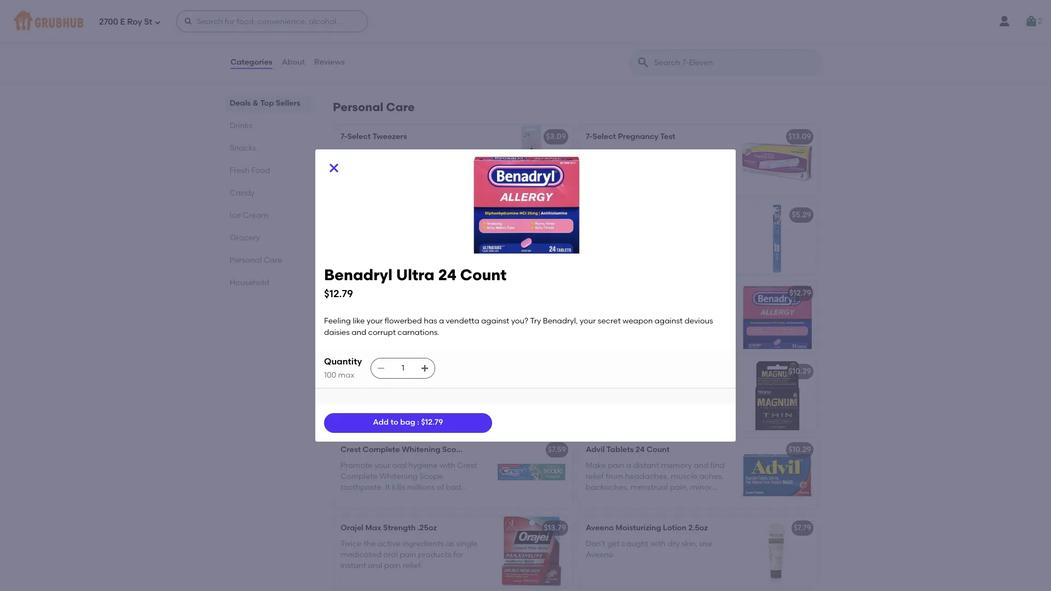 Task type: describe. For each thing, give the bounding box(es) containing it.
durable stainless steel tweezers with precision ground slanted tips will grip even the tiniest splinters and hairs.
[[341, 148, 478, 179]]

candy tab
[[230, 187, 307, 199]]

personal care tab
[[230, 255, 307, 266]]

crest complete whitening scope 4.4oz image
[[491, 438, 573, 509]]

count for ultra
[[460, 266, 507, 284]]

0 vertical spatial feeling
[[586, 304, 613, 314]]

filled
[[393, 30, 411, 40]]

1 horizontal spatial corrupt
[[630, 338, 658, 347]]

personal inside personal care tab
[[230, 256, 262, 265]]

0 horizontal spatial has
[[424, 317, 437, 326]]

always
[[408, 416, 433, 425]]

4oz
[[444, 289, 457, 298]]

deals
[[230, 99, 251, 108]]

hairs.
[[448, 170, 468, 179]]

accurate inside the early result pregnancy test is easy to use and easy to read. over 99% accurate from the day of your expected period.
[[604, 170, 638, 179]]

durable
[[341, 148, 370, 157]]

0 horizontal spatial vanilla
[[341, 30, 365, 40]]

2700
[[99, 17, 118, 27]]

and inside durable stainless steel tweezers with precision ground slanted tips will grip even the tiniest splinters and hairs.
[[431, 170, 446, 179]]

and up aches,
[[694, 461, 709, 470]]

0 vertical spatial has
[[686, 304, 699, 314]]

0 vertical spatial carnations.
[[398, 328, 440, 337]]

pepto bismol max strength 4oz image
[[491, 282, 573, 353]]

svg image inside main navigation navigation
[[184, 17, 193, 26]]

0 horizontal spatial you?
[[511, 317, 529, 326]]

advil tablets 24 count
[[586, 445, 670, 455]]

2
[[1038, 16, 1043, 26]]

1 horizontal spatial you?
[[651, 315, 669, 325]]

the inside the early result pregnancy test is easy to use and easy to read. over 99% accurate from the day of your expected period.
[[586, 148, 600, 157]]

$10.29 for 7-select hair bands/bobby pins
[[789, 367, 812, 376]]

rotating
[[422, 248, 452, 257]]

comfortable
[[341, 248, 387, 257]]

about button
[[281, 43, 306, 82]]

use inside the early result pregnancy test is easy to use and easy to read. over 99% accurate from the day of your expected period.
[[614, 159, 627, 168]]

0 horizontal spatial vendetta
[[446, 317, 480, 326]]

fresh food
[[230, 166, 270, 175]]

Input item quantity number field
[[391, 359, 415, 379]]

pain,
[[670, 483, 689, 492]]

ingredients
[[402, 539, 444, 548]]

for inside better safe than sorry! grab some protection for anytime the mood strikes.
[[627, 394, 637, 403]]

stainless
[[372, 148, 404, 157]]

$10.29 for crest complete whitening scope 4.4oz
[[789, 445, 812, 455]]

main navigation navigation
[[0, 0, 1051, 43]]

1 horizontal spatial flowerbed
[[646, 304, 684, 314]]

period.
[[623, 181, 649, 190]]

$3.09 for nail clippers with blades shaped for an accurate and smooth cut.  the comfortable grip and rotating nail file offer optimal precision.
[[546, 210, 566, 220]]

1 vertical spatial svg image
[[421, 364, 429, 373]]

2 easy from the left
[[646, 159, 663, 168]]

$3.09 for durable stainless steel tweezers with precision ground slanted tips will grip even the tiniest splinters and hairs.
[[546, 132, 566, 141]]

cookie
[[439, 15, 466, 24]]

crest complete whitening scope 4.4oz
[[341, 445, 488, 455]]

0 vertical spatial test
[[660, 132, 676, 141]]

the inside durable stainless steel tweezers with precision ground slanted tips will grip even the tiniest splinters and hairs.
[[360, 170, 372, 179]]

add
[[373, 418, 389, 427]]

vanilla cream filled cookies.
[[341, 30, 443, 40]]

aveeno.
[[586, 550, 615, 560]]

1 easy from the left
[[586, 159, 603, 168]]

the inside 18-piece set includes bobby pins and ponytailers. stock up now because we all know these will end up in the mystery spot they always seem to disappear to.
[[457, 405, 469, 414]]

orajel max strength .25oz image
[[491, 517, 573, 588]]

hair
[[373, 367, 389, 376]]

twice
[[341, 539, 362, 548]]

don't get caught with dry skin, use aveeno.
[[586, 539, 713, 560]]

fresh
[[230, 166, 250, 175]]

$13.09
[[788, 132, 812, 141]]

menstrual
[[631, 483, 668, 492]]

dry
[[668, 539, 680, 548]]

benadryl ultra 24 count image
[[736, 282, 818, 353]]

to left "read."
[[665, 159, 672, 168]]

get
[[608, 539, 620, 548]]

categories button
[[230, 43, 273, 82]]

0 horizontal spatial benadryl,
[[543, 317, 578, 326]]

will inside durable stainless steel tweezers with precision ground slanted tips will grip even the tiniest splinters and hairs.
[[450, 159, 461, 168]]

$5.29
[[792, 210, 812, 220]]

aveeno
[[586, 524, 614, 533]]

magnifying glass icon image
[[637, 56, 650, 69]]

seem
[[435, 416, 455, 425]]

snacks tab
[[230, 142, 307, 154]]

mystery
[[341, 416, 370, 425]]

is
[[705, 148, 710, 157]]

file
[[469, 248, 480, 257]]

0 horizontal spatial oral
[[368, 561, 382, 571]]

and up precision.
[[405, 248, 420, 257]]

aveeno moisturizing lotion 2.5oz image
[[736, 517, 818, 588]]

medicated
[[341, 550, 382, 560]]

reviews button
[[314, 43, 345, 82]]

upset
[[341, 326, 361, 336]]

$7.79
[[794, 524, 812, 533]]

quantity
[[324, 356, 362, 367]]

now
[[420, 394, 435, 403]]

of
[[689, 170, 696, 179]]

lotion
[[663, 524, 687, 533]]

7-select hair bands/bobby pins image
[[491, 360, 573, 431]]

7-select vanilla sandwich cookie 13oz
[[341, 15, 484, 24]]

24 for tablets
[[636, 445, 645, 455]]

7- for 7-select vanilla sandwich cookie 13oz
[[341, 15, 347, 24]]

svg image inside 2 button
[[1025, 15, 1038, 28]]

$12.79 for benadryl ultra 24 count
[[324, 288, 353, 300]]

your inside the early result pregnancy test is easy to use and easy to read. over 99% accurate from the day of your expected period.
[[698, 170, 714, 179]]

moisturizing
[[616, 524, 661, 533]]

end
[[421, 405, 435, 414]]

18-piece set includes bobby pins and ponytailers. stock up now because we all know these will end up in the mystery spot they always seem to disappear to.
[[341, 383, 477, 436]]

select for 18-
[[347, 367, 371, 376]]

1 horizontal spatial try
[[670, 315, 681, 325]]

we
[[341, 405, 351, 414]]

cream
[[243, 211, 269, 220]]

from inside the early result pregnancy test is easy to use and easy to read. over 99% accurate from the day of your expected period.
[[640, 170, 657, 179]]

bismol
[[365, 289, 390, 298]]

pregnancy inside the early result pregnancy test is easy to use and easy to read. over 99% accurate from the day of your expected period.
[[646, 148, 686, 157]]

0 horizontal spatial a
[[439, 317, 444, 326]]

1 vertical spatial up
[[437, 405, 447, 414]]

1 vertical spatial carnations.
[[659, 338, 701, 347]]

pepto bismol max strength 4oz
[[341, 289, 457, 298]]

1 horizontal spatial personal
[[333, 100, 383, 114]]

strikes.
[[586, 405, 611, 414]]

diarrhea,
[[442, 304, 476, 314]]

1 vertical spatial devious
[[691, 326, 719, 336]]

shaped
[[433, 226, 461, 235]]

0 vertical spatial daisies
[[324, 328, 350, 337]]

care inside tab
[[264, 256, 283, 265]]

13oz
[[468, 15, 484, 24]]

1 horizontal spatial vendetta
[[586, 315, 620, 325]]

to inside maximum strength to treat diarrhea, nausea, heartburn, indigestion, and upset stomach.
[[412, 304, 420, 314]]

count for tablets
[[647, 445, 670, 455]]

0 vertical spatial a
[[701, 304, 706, 314]]

bag
[[400, 418, 415, 427]]

these
[[385, 405, 405, 414]]

strength
[[379, 304, 410, 314]]

7-select tweezers
[[341, 132, 407, 141]]

deals & top sellers
[[230, 99, 301, 108]]

expected
[[586, 181, 621, 190]]

grab
[[669, 383, 688, 392]]

bands/bobby
[[391, 367, 443, 376]]

2 vertical spatial pain
[[384, 561, 401, 571]]

safe
[[610, 383, 626, 392]]

7-select vanilla sandwich cookie 13oz image
[[491, 8, 573, 79]]

pain.
[[672, 494, 691, 504]]

drinks
[[230, 121, 253, 130]]

disappear
[[341, 427, 379, 436]]

and inside maximum strength to treat diarrhea, nausea, heartburn, indigestion, and upset stomach.
[[458, 315, 473, 325]]

2 horizontal spatial $12.79
[[790, 289, 812, 298]]

because
[[437, 394, 469, 403]]

0 vertical spatial weapon
[[623, 317, 653, 326]]

max
[[338, 371, 354, 380]]

roy
[[127, 17, 142, 27]]

&
[[253, 99, 259, 108]]

7-select nail clippers image
[[491, 203, 573, 275]]

quantity 100 max
[[324, 356, 362, 380]]

1 horizontal spatial benadryl,
[[683, 315, 718, 325]]

a inside make pain a distant memory and find relief from headaches, muscle aches, backaches, menstrual pain, minor arthritis and other joint pain.
[[626, 461, 631, 470]]

includes
[[387, 383, 418, 392]]

the inside the twice the active ingredients as single medicated oral pain products for instant oral pain relief.
[[364, 539, 376, 548]]

even
[[341, 170, 358, 179]]

grocery tab
[[230, 232, 307, 244]]

2 button
[[1025, 11, 1043, 31]]

maximum
[[341, 304, 377, 314]]

oral-b indicator soft toothbrush image
[[736, 203, 818, 275]]

cookies.
[[413, 30, 443, 40]]

mood
[[685, 394, 707, 403]]

skin,
[[682, 539, 698, 548]]

anytime
[[638, 394, 669, 403]]

blades
[[406, 226, 431, 235]]

7-select pregnancy test
[[586, 132, 676, 141]]

and left 'other'
[[616, 494, 631, 504]]

$12.79 for add to bag
[[421, 418, 443, 427]]

1 vertical spatial weapon
[[629, 326, 659, 336]]

read.
[[674, 159, 694, 168]]

to inside 18-piece set includes bobby pins and ponytailers. stock up now because we all know these will end up in the mystery spot they always seem to disappear to.
[[457, 416, 465, 425]]

0 horizontal spatial feeling
[[324, 317, 351, 326]]



Task type: locate. For each thing, give the bounding box(es) containing it.
1 horizontal spatial carnations.
[[659, 338, 701, 347]]

from inside make pain a distant memory and find relief from headaches, muscle aches, backaches, menstrual pain, minor arthritis and other joint pain.
[[606, 472, 623, 481]]

and down result at the top
[[629, 159, 644, 168]]

0 vertical spatial oral
[[383, 550, 398, 560]]

precision
[[341, 159, 374, 168]]

advil
[[586, 445, 605, 455]]

0 horizontal spatial accurate
[[352, 237, 386, 246]]

complete
[[363, 445, 400, 455]]

99%
[[586, 170, 602, 179]]

sorry!
[[647, 383, 667, 392]]

$13.79
[[544, 524, 566, 533]]

0 horizontal spatial flowerbed
[[385, 317, 422, 326]]

the up medicated
[[364, 539, 376, 548]]

select for vanilla
[[347, 15, 371, 24]]

svg image right st
[[184, 17, 193, 26]]

2 horizontal spatial a
[[701, 304, 706, 314]]

to.
[[381, 427, 390, 436]]

1 vertical spatial feeling
[[324, 317, 351, 326]]

1 horizontal spatial personal care
[[333, 100, 415, 114]]

1 horizontal spatial care
[[386, 100, 415, 114]]

2 vertical spatial for
[[453, 550, 463, 560]]

1 horizontal spatial daisies
[[586, 338, 612, 347]]

to right seem
[[457, 416, 465, 425]]

svg image
[[1025, 15, 1038, 28], [154, 19, 161, 25], [327, 162, 341, 175], [377, 364, 386, 373]]

svg image
[[184, 17, 193, 26], [421, 364, 429, 373]]

vanilla up cream
[[373, 15, 398, 24]]

1 vertical spatial pregnancy
[[646, 148, 686, 157]]

0 vertical spatial for
[[463, 226, 473, 235]]

1 horizontal spatial will
[[450, 159, 461, 168]]

24 up distant
[[636, 445, 645, 455]]

pain up relief.
[[400, 550, 416, 560]]

muscle
[[671, 472, 698, 481]]

use right skin,
[[700, 539, 713, 548]]

select for durable
[[347, 132, 371, 141]]

for inside the twice the active ingredients as single medicated oral pain products for instant oral pain relief.
[[453, 550, 463, 560]]

and inside the early result pregnancy test is easy to use and easy to read. over 99% accurate from the day of your expected period.
[[629, 159, 644, 168]]

know
[[364, 405, 383, 414]]

1 horizontal spatial 24
[[636, 445, 645, 455]]

arthritis
[[586, 494, 614, 504]]

strength up treat at bottom
[[409, 289, 442, 298]]

categories
[[231, 57, 273, 67]]

fresh food tab
[[230, 165, 307, 176]]

0 horizontal spatial use
[[614, 159, 627, 168]]

drinks tab
[[230, 120, 307, 131]]

with inside nail clippers with blades shaped for an accurate and smooth cut.  the comfortable grip and rotating nail file offer optimal precision.
[[388, 226, 404, 235]]

flowerbed
[[646, 304, 684, 314], [385, 317, 422, 326]]

deals & top sellers tab
[[230, 97, 307, 109]]

trojan magnum thin condom 3 pack image
[[736, 360, 818, 431]]

2 horizontal spatial with
[[650, 539, 666, 548]]

add to bag : $12.79
[[373, 418, 443, 427]]

0 horizontal spatial personal
[[230, 256, 262, 265]]

make
[[586, 461, 606, 470]]

0 horizontal spatial test
[[660, 132, 676, 141]]

1 horizontal spatial easy
[[646, 159, 663, 168]]

all
[[353, 405, 362, 414]]

0 vertical spatial personal
[[333, 100, 383, 114]]

1 horizontal spatial oral
[[383, 550, 398, 560]]

will inside 18-piece set includes bobby pins and ponytailers. stock up now because we all know these will end up in the mystery spot they always seem to disappear to.
[[407, 405, 419, 414]]

0 horizontal spatial care
[[264, 256, 283, 265]]

grip inside nail clippers with blades shaped for an accurate and smooth cut.  the comfortable grip and rotating nail file offer optimal precision.
[[389, 248, 403, 257]]

$7.59
[[548, 445, 566, 455]]

for right shaped
[[463, 226, 473, 235]]

and
[[629, 159, 644, 168], [431, 170, 446, 179], [388, 237, 403, 246], [405, 248, 420, 257], [458, 315, 473, 325], [352, 328, 366, 337], [613, 338, 628, 347], [462, 383, 477, 392], [694, 461, 709, 470], [616, 494, 631, 504]]

and down nausea,
[[352, 328, 366, 337]]

0 horizontal spatial $12.79
[[324, 288, 353, 300]]

1 vertical spatial grip
[[389, 248, 403, 257]]

$5.29 button
[[579, 203, 818, 275]]

personal care up 7-select tweezers
[[333, 100, 415, 114]]

1 vertical spatial from
[[606, 472, 623, 481]]

benadryl ultra 24 count $12.79
[[324, 266, 507, 300]]

0 horizontal spatial with
[[388, 226, 404, 235]]

1 $3.09 from the top
[[546, 132, 566, 141]]

heartburn,
[[372, 315, 411, 325]]

0 vertical spatial use
[[614, 159, 627, 168]]

food
[[252, 166, 270, 175]]

0 vertical spatial care
[[386, 100, 415, 114]]

with inside durable stainless steel tweezers with precision ground slanted tips will grip even the tiniest splinters and hairs.
[[459, 148, 475, 157]]

other
[[633, 494, 653, 504]]

to right to.
[[391, 418, 398, 427]]

find
[[711, 461, 725, 470]]

corrupt down heartburn, at left bottom
[[368, 328, 396, 337]]

tiniest
[[374, 170, 397, 179]]

1 horizontal spatial a
[[626, 461, 631, 470]]

7- up reviews
[[341, 15, 347, 24]]

7- for 7-select tweezers
[[341, 132, 347, 141]]

the inside nail clippers with blades shaped for an accurate and smooth cut.  the comfortable grip and rotating nail file offer optimal precision.
[[450, 237, 464, 246]]

than
[[628, 383, 645, 392]]

0 vertical spatial count
[[460, 266, 507, 284]]

1 horizontal spatial test
[[688, 148, 703, 157]]

will up always
[[407, 405, 419, 414]]

select up early at the right of page
[[593, 132, 616, 141]]

1 vertical spatial personal
[[230, 256, 262, 265]]

offer
[[341, 259, 358, 269]]

slanted
[[405, 159, 433, 168]]

up
[[408, 394, 418, 403], [437, 405, 447, 414]]

daisies up better
[[586, 338, 612, 347]]

1 vertical spatial secret
[[604, 326, 627, 336]]

with left dry
[[650, 539, 666, 548]]

1 horizontal spatial feeling
[[586, 304, 613, 314]]

up left now
[[408, 394, 418, 403]]

select up durable
[[347, 132, 371, 141]]

1 horizontal spatial vanilla
[[373, 15, 398, 24]]

7-select pregnancy test image
[[736, 125, 818, 196]]

test inside the early result pregnancy test is easy to use and easy to read. over 99% accurate from the day of your expected period.
[[688, 148, 703, 157]]

0 vertical spatial $10.29
[[789, 367, 812, 376]]

0 horizontal spatial personal care
[[230, 256, 283, 265]]

0 vertical spatial flowerbed
[[646, 304, 684, 314]]

the
[[586, 148, 600, 157], [450, 237, 464, 246]]

1 horizontal spatial with
[[459, 148, 475, 157]]

0 horizontal spatial max
[[365, 524, 381, 533]]

tweezers
[[373, 132, 407, 141]]

crest
[[341, 445, 361, 455]]

ice cream tab
[[230, 210, 307, 221]]

and up safe
[[613, 338, 628, 347]]

orajel max strength .25oz
[[341, 524, 437, 533]]

feeling like your flowerbed has a vendetta against you? try benadryl, your secret weapon against devious daisies and corrupt carnations.
[[586, 304, 719, 347], [324, 317, 715, 337]]

the left day
[[659, 170, 671, 179]]

0 vertical spatial will
[[450, 159, 461, 168]]

test
[[660, 132, 676, 141], [688, 148, 703, 157]]

0 horizontal spatial up
[[408, 394, 418, 403]]

use down early at the right of page
[[614, 159, 627, 168]]

and right pins
[[462, 383, 477, 392]]

24 inside benadryl ultra 24 count $12.79
[[438, 266, 457, 284]]

the inside better safe than sorry! grab some protection for anytime the mood strikes.
[[671, 394, 683, 403]]

pain inside make pain a distant memory and find relief from headaches, muscle aches, backaches, menstrual pain, minor arthritis and other joint pain.
[[608, 461, 625, 470]]

protection
[[586, 394, 625, 403]]

aches,
[[699, 472, 724, 481]]

weapon
[[623, 317, 653, 326], [629, 326, 659, 336]]

0 vertical spatial pain
[[608, 461, 625, 470]]

max up strength
[[392, 289, 408, 298]]

select up piece
[[347, 367, 371, 376]]

1 vertical spatial the
[[450, 237, 464, 246]]

in
[[448, 405, 455, 414]]

and inside 18-piece set includes bobby pins and ponytailers. stock up now because we all know these will end up in the mystery spot they always seem to disappear to.
[[462, 383, 477, 392]]

to left treat at bottom
[[412, 304, 420, 314]]

personal
[[333, 100, 383, 114], [230, 256, 262, 265]]

ultra
[[396, 266, 435, 284]]

about
[[282, 57, 305, 67]]

1 vertical spatial strength
[[383, 524, 416, 533]]

twice the active ingredients as single medicated oral pain products for instant oral pain relief.
[[341, 539, 478, 571]]

2 $3.09 from the top
[[546, 210, 566, 220]]

1 vertical spatial oral
[[368, 561, 382, 571]]

nail
[[453, 248, 467, 257]]

with left the blades
[[388, 226, 404, 235]]

some
[[690, 383, 711, 392]]

1 vertical spatial use
[[700, 539, 713, 548]]

day
[[673, 170, 687, 179]]

the down the precision at the left
[[360, 170, 372, 179]]

1 vertical spatial like
[[353, 317, 365, 326]]

vanilla
[[373, 15, 398, 24], [341, 30, 365, 40]]

7-select tweezers image
[[491, 125, 573, 196]]

2 $10.29 from the top
[[789, 445, 812, 455]]

test left "is"
[[688, 148, 703, 157]]

0 vertical spatial from
[[640, 170, 657, 179]]

2700 e roy st
[[99, 17, 152, 27]]

0 horizontal spatial like
[[353, 317, 365, 326]]

daisies down nausea,
[[324, 328, 350, 337]]

test up "read."
[[660, 132, 676, 141]]

24 up 4oz
[[438, 266, 457, 284]]

pain down tablets
[[608, 461, 625, 470]]

1 horizontal spatial like
[[614, 304, 627, 314]]

1 vertical spatial max
[[365, 524, 381, 533]]

0 vertical spatial vanilla
[[373, 15, 398, 24]]

accurate down clippers
[[352, 237, 386, 246]]

nail clippers with blades shaped for an accurate and smooth cut.  the comfortable grip and rotating nail file offer optimal precision.
[[341, 226, 480, 269]]

1 vertical spatial has
[[424, 317, 437, 326]]

0 vertical spatial strength
[[409, 289, 442, 298]]

single
[[456, 539, 478, 548]]

tablets
[[607, 445, 634, 455]]

the left early at the right of page
[[586, 148, 600, 157]]

and down tips at left top
[[431, 170, 446, 179]]

and left smooth
[[388, 237, 403, 246]]

smooth
[[405, 237, 433, 246]]

easy up 99%
[[586, 159, 603, 168]]

1 vertical spatial count
[[647, 445, 670, 455]]

pain left relief.
[[384, 561, 401, 571]]

joint
[[655, 494, 671, 504]]

vanilla left cream
[[341, 30, 365, 40]]

1 vertical spatial $10.29
[[789, 445, 812, 455]]

0 vertical spatial max
[[392, 289, 408, 298]]

to down early at the right of page
[[605, 159, 613, 168]]

$12.79 inside benadryl ultra 24 count $12.79
[[324, 288, 353, 300]]

easy up period.
[[646, 159, 663, 168]]

personal care inside tab
[[230, 256, 283, 265]]

1 vertical spatial daisies
[[586, 338, 612, 347]]

indigestion,
[[413, 315, 456, 325]]

you?
[[651, 315, 669, 325], [511, 317, 529, 326]]

personal up 7-select tweezers
[[333, 100, 383, 114]]

grip inside durable stainless steel tweezers with precision ground slanted tips will grip even the tiniest splinters and hairs.
[[463, 159, 478, 168]]

count inside benadryl ultra 24 count $12.79
[[460, 266, 507, 284]]

backaches,
[[586, 483, 629, 492]]

treat
[[422, 304, 440, 314]]

7- for 7-select hair bands/bobby pins
[[341, 367, 347, 376]]

for down as
[[453, 550, 463, 560]]

1 vertical spatial pain
[[400, 550, 416, 560]]

optimal
[[360, 259, 388, 269]]

1 vertical spatial accurate
[[352, 237, 386, 246]]

household tab
[[230, 277, 307, 289]]

7- up durable
[[341, 132, 347, 141]]

7-select hair bands/bobby pins
[[341, 367, 460, 376]]

1 horizontal spatial svg image
[[421, 364, 429, 373]]

count down file
[[460, 266, 507, 284]]

1 horizontal spatial count
[[647, 445, 670, 455]]

care up tweezers
[[386, 100, 415, 114]]

the inside the early result pregnancy test is easy to use and easy to read. over 99% accurate from the day of your expected period.
[[659, 170, 671, 179]]

0 horizontal spatial will
[[407, 405, 419, 414]]

whitening
[[402, 445, 441, 455]]

to
[[605, 159, 613, 168], [665, 159, 672, 168], [412, 304, 420, 314], [457, 416, 465, 425], [391, 418, 398, 427]]

carnations. up 'grab' in the right bottom of the page
[[659, 338, 701, 347]]

0 vertical spatial 24
[[438, 266, 457, 284]]

strength
[[409, 289, 442, 298], [383, 524, 416, 533]]

pins
[[444, 367, 460, 376]]

from
[[640, 170, 657, 179], [606, 472, 623, 481]]

0 vertical spatial svg image
[[184, 17, 193, 26]]

1 $10.29 from the top
[[789, 367, 812, 376]]

active
[[378, 539, 401, 548]]

the down 'grab' in the right bottom of the page
[[671, 394, 683, 403]]

will up hairs.
[[450, 159, 461, 168]]

grip up hairs.
[[463, 159, 478, 168]]

maximum strength to treat diarrhea, nausea, heartburn, indigestion, and upset stomach.
[[341, 304, 476, 336]]

with up hairs.
[[459, 148, 475, 157]]

vendetta
[[586, 315, 620, 325], [446, 317, 480, 326]]

svg image up 'bobby'
[[421, 364, 429, 373]]

1 vertical spatial test
[[688, 148, 703, 157]]

corrupt up than
[[630, 338, 658, 347]]

carnations. down indigestion,
[[398, 328, 440, 337]]

select for the
[[593, 132, 616, 141]]

accurate
[[604, 170, 638, 179], [352, 237, 386, 246]]

1 horizontal spatial $12.79
[[421, 418, 443, 427]]

steel
[[406, 148, 423, 157]]

grip up precision.
[[389, 248, 403, 257]]

0 horizontal spatial corrupt
[[368, 328, 396, 337]]

0 horizontal spatial count
[[460, 266, 507, 284]]

accurate inside nail clippers with blades shaped for an accurate and smooth cut.  the comfortable grip and rotating nail file offer optimal precision.
[[352, 237, 386, 246]]

feeling
[[586, 304, 613, 314], [324, 317, 351, 326]]

24 for ultra
[[438, 266, 457, 284]]

advil tablets 24 count image
[[736, 438, 818, 509]]

snacks
[[230, 143, 256, 153]]

pregnancy
[[618, 132, 659, 141], [646, 148, 686, 157]]

0 vertical spatial pregnancy
[[618, 132, 659, 141]]

2 vertical spatial a
[[626, 461, 631, 470]]

early
[[602, 148, 620, 157]]

products
[[418, 550, 452, 560]]

7- up 99%
[[586, 132, 593, 141]]

0 vertical spatial devious
[[685, 317, 713, 326]]

care up household tab
[[264, 256, 283, 265]]

pregnancy up result at the top
[[618, 132, 659, 141]]

oral down medicated
[[368, 561, 382, 571]]

the up nail
[[450, 237, 464, 246]]

personal care up household
[[230, 256, 283, 265]]

oral down active
[[383, 550, 398, 560]]

4.4oz
[[468, 445, 488, 455]]

with inside don't get caught with dry skin, use aveeno.
[[650, 539, 666, 548]]

2 vertical spatial with
[[650, 539, 666, 548]]

$3.09
[[546, 132, 566, 141], [546, 210, 566, 220]]

$12.79
[[324, 288, 353, 300], [790, 289, 812, 298], [421, 418, 443, 427]]

strength up active
[[383, 524, 416, 533]]

up left in
[[437, 405, 447, 414]]

from up period.
[[640, 170, 657, 179]]

select up cream
[[347, 15, 371, 24]]

caught
[[622, 539, 649, 548]]

max right orajel
[[365, 524, 381, 533]]

7- for 7-select pregnancy test
[[586, 132, 593, 141]]

0 vertical spatial secret
[[598, 317, 621, 326]]

the right in
[[457, 405, 469, 414]]

for down than
[[627, 394, 637, 403]]

and down diarrhea,
[[458, 315, 473, 325]]

1 horizontal spatial grip
[[463, 159, 478, 168]]

7- down quantity
[[341, 367, 347, 376]]

pregnancy up "read."
[[646, 148, 686, 157]]

1 vertical spatial will
[[407, 405, 419, 414]]

1 vertical spatial with
[[388, 226, 404, 235]]

accurate up period.
[[604, 170, 638, 179]]

1 horizontal spatial use
[[700, 539, 713, 548]]

use inside don't get caught with dry skin, use aveeno.
[[700, 539, 713, 548]]

count up distant
[[647, 445, 670, 455]]

1 vertical spatial care
[[264, 256, 283, 265]]

from up the backaches, in the right bottom of the page
[[606, 472, 623, 481]]

0 horizontal spatial carnations.
[[398, 328, 440, 337]]

for inside nail clippers with blades shaped for an accurate and smooth cut.  the comfortable grip and rotating nail file offer optimal precision.
[[463, 226, 473, 235]]

personal down grocery
[[230, 256, 262, 265]]

0 horizontal spatial daisies
[[324, 328, 350, 337]]

0 horizontal spatial try
[[530, 317, 541, 326]]



Task type: vqa. For each thing, say whether or not it's contained in the screenshot.
Pepto at the left
yes



